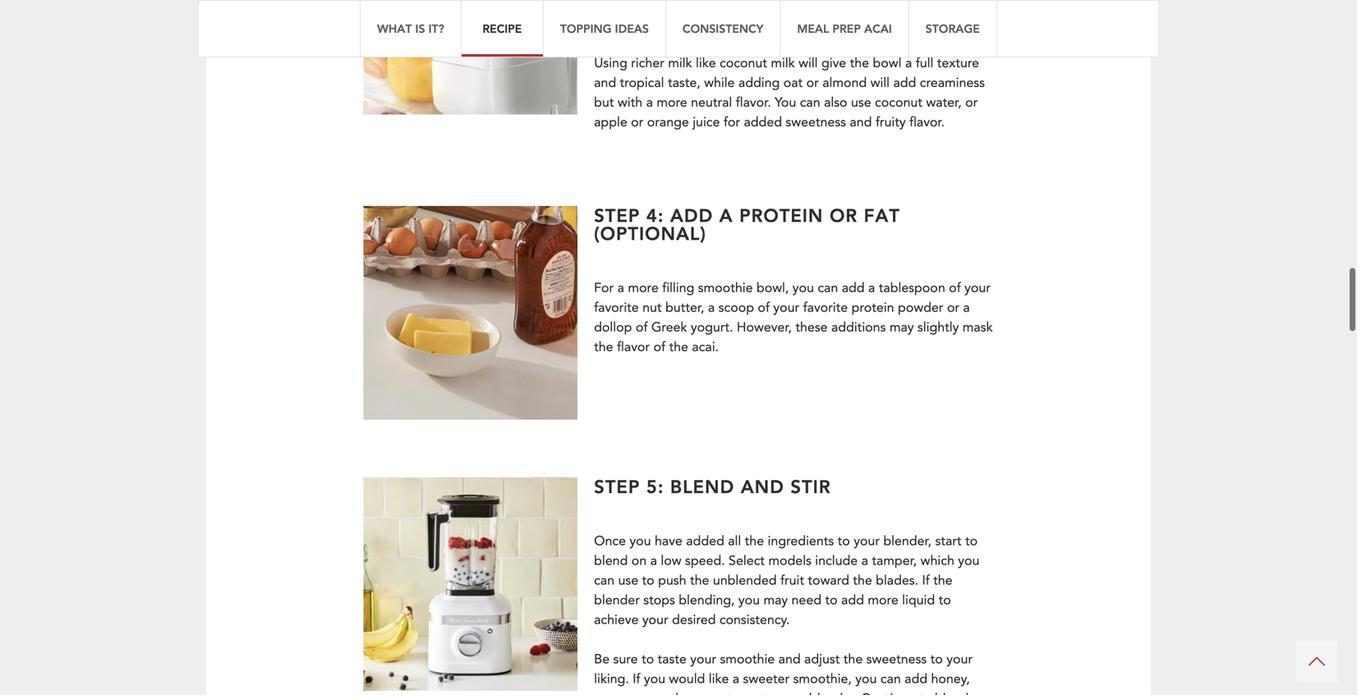 Task type: vqa. For each thing, say whether or not it's contained in the screenshot.
Last Name text box at the right of the page
no



Task type: locate. For each thing, give the bounding box(es) containing it.
on
[[632, 553, 647, 571]]

a
[[905, 54, 912, 72], [646, 94, 653, 112], [617, 279, 624, 297], [868, 279, 875, 297], [708, 299, 715, 317], [963, 299, 970, 317], [650, 553, 657, 571], [861, 553, 868, 571], [733, 671, 739, 689]]

to down toward
[[825, 592, 838, 610]]

a right for
[[617, 279, 624, 297]]

1 favorite from the left
[[594, 299, 639, 317]]

2 horizontal spatial and
[[850, 113, 872, 132]]

and
[[594, 74, 616, 92], [850, 113, 872, 132], [779, 651, 801, 669]]

1 vertical spatial if
[[633, 671, 640, 689]]

or inside be sure to taste your smoothie and adjust the sweetness to your liking. if you would like a sweeter smoothie, you can add honey, agave or another sweetener to your blender. continue to ble
[[633, 691, 645, 696]]

which
[[921, 553, 954, 571]]

sweetener
[[699, 691, 760, 696]]

can right you
[[800, 94, 820, 112]]

will up oat
[[799, 54, 818, 72]]

favorite
[[594, 299, 639, 317], [803, 299, 848, 317]]

like up sweetener in the bottom of the page
[[709, 671, 729, 689]]

1 vertical spatial will
[[870, 74, 890, 92]]

recipe button
[[461, 0, 543, 58]]

tropical
[[620, 74, 664, 92]]

can inside for a more filling smoothie bowl, you can add a tablespoon of your favorite nut butter, a scoop of your favorite protein powder or a dollop of greek yogurt. however, these additions may slightly mask the flavor of the acai.
[[818, 279, 838, 297]]

1 vertical spatial step
[[594, 475, 640, 499]]

0 horizontal spatial sweetness
[[786, 113, 846, 132]]

milk up taste,
[[668, 54, 692, 72]]

add down bowl
[[893, 74, 916, 92]]

use down on
[[618, 572, 638, 590]]

more down blades.
[[868, 592, 899, 610]]

1 horizontal spatial may
[[890, 319, 914, 337]]

blender,
[[883, 533, 932, 551]]

will down bowl
[[870, 74, 890, 92]]

5:
[[646, 475, 664, 499]]

a up 'mask'
[[963, 299, 970, 317]]

the right the adjust
[[844, 651, 863, 669]]

may inside for a more filling smoothie bowl, you can add a tablespoon of your favorite nut butter, a scoop of your favorite protein powder or a dollop of greek yogurt. however, these additions may slightly mask the flavor of the acai.
[[890, 319, 914, 337]]

the inside be sure to taste your smoothie and adjust the sweetness to your liking. if you would like a sweeter smoothie, you can add honey, agave or another sweetener to your blender. continue to ble
[[844, 651, 863, 669]]

but
[[594, 94, 614, 112]]

flavor. down water,
[[909, 113, 945, 132]]

1 horizontal spatial and
[[779, 651, 801, 669]]

or up slightly
[[947, 299, 960, 317]]

texture
[[937, 54, 979, 72]]

can
[[800, 94, 820, 112], [818, 279, 838, 297], [594, 572, 615, 590], [881, 671, 901, 689]]

sweetness inside using richer milk like coconut milk will give the bowl a full texture and tropical taste, while adding oat or almond will add creaminess but with a more neutral flavor. you can also use coconut water, or apple or orange juice for added sweetness and fruity flavor.
[[786, 113, 846, 132]]

smoothie up sweeter
[[720, 651, 775, 669]]

0 horizontal spatial favorite
[[594, 299, 639, 317]]

use right also
[[851, 94, 871, 112]]

the down "greek"
[[669, 339, 688, 357]]

like
[[696, 54, 716, 72], [709, 671, 729, 689]]

0 vertical spatial use
[[851, 94, 871, 112]]

of
[[949, 279, 961, 297], [758, 299, 770, 317], [636, 319, 648, 337], [654, 339, 665, 357]]

can inside using richer milk like coconut milk will give the bowl a full texture and tropical taste, while adding oat or almond will add creaminess but with a more neutral flavor. you can also use coconut water, or apple or orange juice for added sweetness and fruity flavor.
[[800, 94, 820, 112]]

filling
[[662, 279, 694, 297]]

use
[[851, 94, 871, 112], [618, 572, 638, 590]]

you inside for a more filling smoothie bowl, you can add a tablespoon of your favorite nut butter, a scoop of your favorite protein powder or a dollop of greek yogurt. however, these additions may slightly mask the flavor of the acai.
[[793, 279, 814, 297]]

it?
[[429, 21, 444, 36]]

1 vertical spatial like
[[709, 671, 729, 689]]

what is it?
[[377, 21, 444, 36]]

continue
[[861, 691, 915, 696]]

storage button
[[908, 0, 997, 58]]

blender.
[[809, 691, 857, 696]]

1 horizontal spatial sweetness
[[866, 651, 927, 669]]

if up liquid
[[922, 572, 930, 590]]

0 horizontal spatial added
[[686, 533, 724, 551]]

may inside once you have added all the ingredients to your blender, start to blend on a low speed. select models include a tamper, which you can use to push the unblended fruit toward the blades. if the blender stops blending, you may need to add more liquid to achieve your desired consistency.
[[764, 592, 788, 610]]

a up sweetener in the bottom of the page
[[733, 671, 739, 689]]

may down powder
[[890, 319, 914, 337]]

can up these
[[818, 279, 838, 297]]

blend
[[594, 553, 628, 571]]

add down toward
[[841, 592, 864, 610]]

may down fruit
[[764, 592, 788, 610]]

the down include
[[853, 572, 872, 590]]

honey,
[[931, 671, 970, 689]]

0 vertical spatial more
[[657, 94, 687, 112]]

to right liquid
[[939, 592, 951, 610]]

of up flavor
[[636, 319, 648, 337]]

neutral
[[691, 94, 732, 112]]

2 vertical spatial and
[[779, 651, 801, 669]]

sweetness down also
[[786, 113, 846, 132]]

2 step from the top
[[594, 475, 640, 499]]

juice
[[693, 113, 720, 132]]

add inside using richer milk like coconut milk will give the bowl a full texture and tropical taste, while adding oat or almond will add creaminess but with a more neutral flavor. you can also use coconut water, or apple or orange juice for added sweetness and fruity flavor.
[[893, 74, 916, 92]]

once
[[594, 533, 626, 551]]

meal prep acai button
[[780, 0, 908, 58]]

more inside using richer milk like coconut milk will give the bowl a full texture and tropical taste, while adding oat or almond will add creaminess but with a more neutral flavor. you can also use coconut water, or apple or orange juice for added sweetness and fruity flavor.
[[657, 94, 687, 112]]

adjust
[[804, 651, 840, 669]]

0 vertical spatial if
[[922, 572, 930, 590]]

4:
[[646, 203, 664, 227]]

the up almond
[[850, 54, 869, 72]]

milk up oat
[[771, 54, 795, 72]]

if down sure
[[633, 671, 640, 689]]

your down bowl,
[[773, 299, 799, 317]]

yogurt.
[[691, 319, 733, 337]]

1 horizontal spatial will
[[870, 74, 890, 92]]

coconut up adding
[[720, 54, 767, 72]]

1 vertical spatial more
[[628, 279, 659, 297]]

you up the continue
[[855, 671, 877, 689]]

step 4: add a protein or fat (optional)
[[594, 203, 900, 245]]

you down start
[[958, 553, 980, 571]]

0 horizontal spatial and
[[594, 74, 616, 92]]

smoothie up scoop
[[698, 279, 753, 297]]

0 vertical spatial coconut
[[720, 54, 767, 72]]

sweetness up the continue
[[866, 651, 927, 669]]

to right sure
[[642, 651, 654, 669]]

1 horizontal spatial if
[[922, 572, 930, 590]]

0 horizontal spatial flavor.
[[736, 94, 771, 112]]

step inside step 4: add a protein or fat (optional)
[[594, 203, 640, 227]]

step left '4:'
[[594, 203, 640, 227]]

0 vertical spatial smoothie
[[698, 279, 753, 297]]

a right with at the top left of page
[[646, 94, 653, 112]]

1 horizontal spatial coconut
[[875, 94, 923, 112]]

consistency
[[683, 21, 764, 36]]

can up the continue
[[881, 671, 901, 689]]

a up the protein
[[868, 279, 875, 297]]

slightly
[[918, 319, 959, 337]]

include
[[815, 553, 858, 571]]

liquid
[[902, 592, 935, 610]]

bowl,
[[757, 279, 789, 297]]

add inside for a more filling smoothie bowl, you can add a tablespoon of your favorite nut butter, a scoop of your favorite protein powder or a dollop of greek yogurt. however, these additions may slightly mask the flavor of the acai.
[[842, 279, 865, 297]]

more up nut
[[628, 279, 659, 297]]

add up the protein
[[842, 279, 865, 297]]

coconut
[[720, 54, 767, 72], [875, 94, 923, 112]]

1 horizontal spatial use
[[851, 94, 871, 112]]

1 vertical spatial smoothie
[[720, 651, 775, 669]]

using richer milk like coconut milk will give the bowl a full texture and tropical taste, while adding oat or almond will add creaminess but with a more neutral flavor. you can also use coconut water, or apple or orange juice for added sweetness and fruity flavor.
[[594, 54, 985, 132]]

1 vertical spatial use
[[618, 572, 638, 590]]

2 vertical spatial more
[[868, 592, 899, 610]]

added down you
[[744, 113, 782, 132]]

apple
[[594, 113, 627, 132]]

unblended
[[713, 572, 777, 590]]

to right start
[[965, 533, 978, 551]]

consistency button
[[665, 0, 780, 58]]

1 vertical spatial sweetness
[[866, 651, 927, 669]]

0 horizontal spatial milk
[[668, 54, 692, 72]]

1 step from the top
[[594, 203, 640, 227]]

flavor
[[617, 339, 650, 357]]

if
[[922, 572, 930, 590], [633, 671, 640, 689]]

1 horizontal spatial favorite
[[803, 299, 848, 317]]

added up speed.
[[686, 533, 724, 551]]

1 horizontal spatial added
[[744, 113, 782, 132]]

add inside once you have added all the ingredients to your blender, start to blend on a low speed. select models include a tamper, which you can use to push the unblended fruit toward the blades. if the blender stops blending, you may need to add more liquid to achieve your desired consistency.
[[841, 592, 864, 610]]

and up but
[[594, 74, 616, 92]]

0 vertical spatial added
[[744, 113, 782, 132]]

1 vertical spatial flavor.
[[909, 113, 945, 132]]

creaminess
[[920, 74, 985, 92]]

coconut up fruity
[[875, 94, 923, 112]]

1 vertical spatial added
[[686, 533, 724, 551]]

will
[[799, 54, 818, 72], [870, 74, 890, 92]]

topping ideas button
[[543, 0, 665, 58]]

0 vertical spatial like
[[696, 54, 716, 72]]

or inside for a more filling smoothie bowl, you can add a tablespoon of your favorite nut butter, a scoop of your favorite protein powder or a dollop of greek yogurt. however, these additions may slightly mask the flavor of the acai.
[[947, 299, 960, 317]]

prep
[[833, 21, 861, 36]]

you right bowl,
[[793, 279, 814, 297]]

storage
[[926, 21, 980, 36]]

2 milk from the left
[[771, 54, 795, 72]]

step 5: blend and stir
[[594, 475, 831, 499]]

0 vertical spatial will
[[799, 54, 818, 72]]

to
[[838, 533, 850, 551], [965, 533, 978, 551], [642, 572, 654, 590], [825, 592, 838, 610], [939, 592, 951, 610], [642, 651, 654, 669], [930, 651, 943, 669], [763, 691, 776, 696], [919, 691, 931, 696]]

your up 'mask'
[[965, 279, 991, 297]]

1 vertical spatial may
[[764, 592, 788, 610]]

and left fruity
[[850, 113, 872, 132]]

acai
[[864, 21, 892, 36]]

a right include
[[861, 553, 868, 571]]

0 horizontal spatial may
[[764, 592, 788, 610]]

0 vertical spatial step
[[594, 203, 640, 227]]

your down stops
[[642, 612, 668, 630]]

0 horizontal spatial coconut
[[720, 54, 767, 72]]

more inside once you have added all the ingredients to your blender, start to blend on a low speed. select models include a tamper, which you can use to push the unblended fruit toward the blades. if the blender stops blending, you may need to add more liquid to achieve your desired consistency.
[[868, 592, 899, 610]]

more up orange
[[657, 94, 687, 112]]

white kitchenaid® blender blending smoothie ingredients image
[[364, 478, 578, 692]]

can inside be sure to taste your smoothie and adjust the sweetness to your liking. if you would like a sweeter smoothie, you can add honey, agave or another sweetener to your blender. continue to ble
[[881, 671, 901, 689]]

like up while
[[696, 54, 716, 72]]

can down blend on the bottom left
[[594, 572, 615, 590]]

0 vertical spatial flavor.
[[736, 94, 771, 112]]

agave
[[594, 691, 629, 696]]

0 horizontal spatial use
[[618, 572, 638, 590]]

0 vertical spatial may
[[890, 319, 914, 337]]

step left 5: at the bottom
[[594, 475, 640, 499]]

mask
[[963, 319, 993, 337]]

0 horizontal spatial if
[[633, 671, 640, 689]]

1 horizontal spatial flavor.
[[909, 113, 945, 132]]

while
[[704, 74, 735, 92]]

1 vertical spatial coconut
[[875, 94, 923, 112]]

stops
[[643, 592, 675, 610]]

more
[[657, 94, 687, 112], [628, 279, 659, 297], [868, 592, 899, 610]]

richer
[[631, 54, 664, 72]]

almond
[[823, 74, 867, 92]]

for
[[724, 113, 740, 132]]

sweetness
[[786, 113, 846, 132], [866, 651, 927, 669]]

of up however,
[[758, 299, 770, 317]]

favorite up these
[[803, 299, 848, 317]]

1 horizontal spatial milk
[[771, 54, 795, 72]]

favorite up dollop
[[594, 299, 639, 317]]

0 vertical spatial sweetness
[[786, 113, 846, 132]]

or right agave
[[633, 691, 645, 696]]

these
[[796, 319, 828, 337]]

add up the continue
[[905, 671, 928, 689]]

flavor. down adding
[[736, 94, 771, 112]]

milk
[[668, 54, 692, 72], [771, 54, 795, 72]]

and up sweeter
[[779, 651, 801, 669]]



Task type: describe. For each thing, give the bounding box(es) containing it.
recipe
[[483, 21, 522, 36]]

a up yogurt.
[[708, 299, 715, 317]]

add inside be sure to taste your smoothie and adjust the sweetness to your liking. if you would like a sweeter smoothie, you can add honey, agave or another sweetener to your blender. continue to ble
[[905, 671, 928, 689]]

tablespoon
[[879, 279, 945, 297]]

bowl
[[873, 54, 902, 72]]

fruity
[[876, 113, 906, 132]]

desired
[[672, 612, 716, 630]]

more inside for a more filling smoothie bowl, you can add a tablespoon of your favorite nut butter, a scoop of your favorite protein powder or a dollop of greek yogurt. however, these additions may slightly mask the flavor of the acai.
[[628, 279, 659, 297]]

orange
[[647, 113, 689, 132]]

select
[[729, 553, 765, 571]]

blades.
[[876, 572, 919, 590]]

additions
[[831, 319, 886, 337]]

protein
[[852, 299, 894, 317]]

smoothie inside be sure to taste your smoothie and adjust the sweetness to your liking. if you would like a sweeter smoothie, you can add honey, agave or another sweetener to your blender. continue to ble
[[720, 651, 775, 669]]

fat
[[864, 203, 900, 227]]

of up slightly
[[949, 279, 961, 297]]

and
[[741, 475, 784, 499]]

added inside once you have added all the ingredients to your blender, start to blend on a low speed. select models include a tamper, which you can use to push the unblended fruit toward the blades. if the blender stops blending, you may need to add more liquid to achieve your desired consistency.
[[686, 533, 724, 551]]

full
[[916, 54, 934, 72]]

to up honey,
[[930, 651, 943, 669]]

like inside using richer milk like coconut milk will give the bowl a full texture and tropical taste, while adding oat or almond will add creaminess but with a more neutral flavor. you can also use coconut water, or apple or orange juice for added sweetness and fruity flavor.
[[696, 54, 716, 72]]

add
[[670, 203, 713, 227]]

need
[[792, 592, 822, 610]]

give
[[821, 54, 846, 72]]

or down with at the top left of page
[[631, 113, 644, 132]]

water,
[[926, 94, 962, 112]]

tamper,
[[872, 553, 917, 571]]

fruit
[[780, 572, 804, 590]]

the down speed.
[[690, 572, 709, 590]]

milk and orange juice inside a refrigerator image
[[364, 0, 578, 115]]

sure
[[613, 651, 638, 669]]

you down unblended
[[738, 592, 760, 610]]

1 milk from the left
[[668, 54, 692, 72]]

models
[[768, 553, 812, 571]]

to up include
[[838, 533, 850, 551]]

the right all
[[745, 533, 764, 551]]

smoothie,
[[793, 671, 852, 689]]

smoothie inside for a more filling smoothie bowl, you can add a tablespoon of your favorite nut butter, a scoop of your favorite protein powder or a dollop of greek yogurt. however, these additions may slightly mask the flavor of the acai.
[[698, 279, 753, 297]]

butter,
[[665, 299, 704, 317]]

scoop
[[719, 299, 754, 317]]

would
[[669, 671, 705, 689]]

2 favorite from the left
[[803, 299, 848, 317]]

or down creaminess
[[965, 94, 978, 112]]

acai.
[[692, 339, 719, 357]]

if inside be sure to taste your smoothie and adjust the sweetness to your liking. if you would like a sweeter smoothie, you can add honey, agave or another sweetener to your blender. continue to ble
[[633, 671, 640, 689]]

taste
[[658, 651, 687, 669]]

your up would
[[690, 651, 716, 669]]

for
[[594, 279, 614, 297]]

you up on
[[630, 533, 651, 551]]

for a more filling smoothie bowl, you can add a tablespoon of your favorite nut butter, a scoop of your favorite protein powder or a dollop of greek yogurt. however, these additions may slightly mask the flavor of the acai.
[[594, 279, 993, 357]]

to down honey,
[[919, 691, 931, 696]]

ingredients
[[768, 533, 834, 551]]

step for step 5: blend and stir
[[594, 475, 640, 499]]

what is it? button
[[360, 0, 461, 58]]

adding
[[738, 74, 780, 92]]

with
[[618, 94, 643, 112]]

the down which
[[933, 572, 953, 590]]

nut
[[643, 299, 662, 317]]

your down sweeter
[[779, 691, 806, 696]]

powder
[[898, 299, 943, 317]]

liking.
[[594, 671, 629, 689]]

a right on
[[650, 553, 657, 571]]

also
[[824, 94, 847, 112]]

your up honey,
[[947, 651, 973, 669]]

taste,
[[668, 74, 701, 92]]

dollop
[[594, 319, 632, 337]]

topping ideas
[[560, 21, 649, 36]]

1 vertical spatial and
[[850, 113, 872, 132]]

blending,
[[679, 592, 735, 610]]

achieve
[[594, 612, 639, 630]]

push
[[658, 572, 686, 590]]

your up tamper,
[[854, 533, 880, 551]]

is
[[415, 21, 425, 36]]

however,
[[737, 319, 792, 337]]

a inside be sure to taste your smoothie and adjust the sweetness to your liking. if you would like a sweeter smoothie, you can add honey, agave or another sweetener to your blender. continue to ble
[[733, 671, 739, 689]]

or
[[830, 203, 858, 227]]

of down "greek"
[[654, 339, 665, 357]]

if inside once you have added all the ingredients to your blender, start to blend on a low speed. select models include a tamper, which you can use to push the unblended fruit toward the blades. if the blender stops blending, you may need to add more liquid to achieve your desired consistency.
[[922, 572, 930, 590]]

have
[[655, 533, 683, 551]]

added inside using richer milk like coconut milk will give the bowl a full texture and tropical taste, while adding oat or almond will add creaminess but with a more neutral flavor. you can also use coconut water, or apple or orange juice for added sweetness and fruity flavor.
[[744, 113, 782, 132]]

a left full
[[905, 54, 912, 72]]

can inside once you have added all the ingredients to your blender, start to blend on a low speed. select models include a tamper, which you can use to push the unblended fruit toward the blades. if the blender stops blending, you may need to add more liquid to achieve your desired consistency.
[[594, 572, 615, 590]]

toward
[[808, 572, 849, 590]]

to down sweeter
[[763, 691, 776, 696]]

step for step 4: add a protein or fat (optional)
[[594, 203, 640, 227]]

and inside be sure to taste your smoothie and adjust the sweetness to your liking. if you would like a sweeter smoothie, you can add honey, agave or another sweetener to your blender. continue to ble
[[779, 651, 801, 669]]

the inside using richer milk like coconut milk will give the bowl a full texture and tropical taste, while adding oat or almond will add creaminess but with a more neutral flavor. you can also use coconut water, or apple or orange juice for added sweetness and fruity flavor.
[[850, 54, 869, 72]]

another
[[649, 691, 695, 696]]

oat
[[784, 74, 803, 92]]

start
[[935, 533, 962, 551]]

use inside using richer milk like coconut milk will give the bowl a full texture and tropical taste, while adding oat or almond will add creaminess but with a more neutral flavor. you can also use coconut water, or apple or orange juice for added sweetness and fruity flavor.
[[851, 94, 871, 112]]

0 horizontal spatial will
[[799, 54, 818, 72]]

stir
[[791, 475, 831, 499]]

you
[[775, 94, 796, 112]]

greek
[[651, 319, 687, 337]]

butter, eggs and maple syrup on a white countertop image
[[364, 206, 578, 420]]

to down on
[[642, 572, 654, 590]]

blend
[[670, 475, 735, 499]]

what
[[377, 21, 412, 36]]

sweeter
[[743, 671, 790, 689]]

topping
[[560, 21, 612, 36]]

blender
[[594, 592, 640, 610]]

use inside once you have added all the ingredients to your blender, start to blend on a low speed. select models include a tamper, which you can use to push the unblended fruit toward the blades. if the blender stops blending, you may need to add more liquid to achieve your desired consistency.
[[618, 572, 638, 590]]

be
[[594, 651, 610, 669]]

once you have added all the ingredients to your blender, start to blend on a low speed. select models include a tamper, which you can use to push the unblended fruit toward the blades. if the blender stops blending, you may need to add more liquid to achieve your desired consistency.
[[594, 533, 980, 630]]

0 vertical spatial and
[[594, 74, 616, 92]]

consistency.
[[720, 612, 790, 630]]

or right oat
[[806, 74, 819, 92]]

meal
[[797, 21, 829, 36]]

you up "another"
[[644, 671, 665, 689]]

sweetness inside be sure to taste your smoothie and adjust the sweetness to your liking. if you would like a sweeter smoothie, you can add honey, agave or another sweetener to your blender. continue to ble
[[866, 651, 927, 669]]

like inside be sure to taste your smoothie and adjust the sweetness to your liking. if you would like a sweeter smoothie, you can add honey, agave or another sweetener to your blender. continue to ble
[[709, 671, 729, 689]]

(optional)
[[594, 221, 706, 245]]

low
[[661, 553, 682, 571]]

the down dollop
[[594, 339, 613, 357]]



